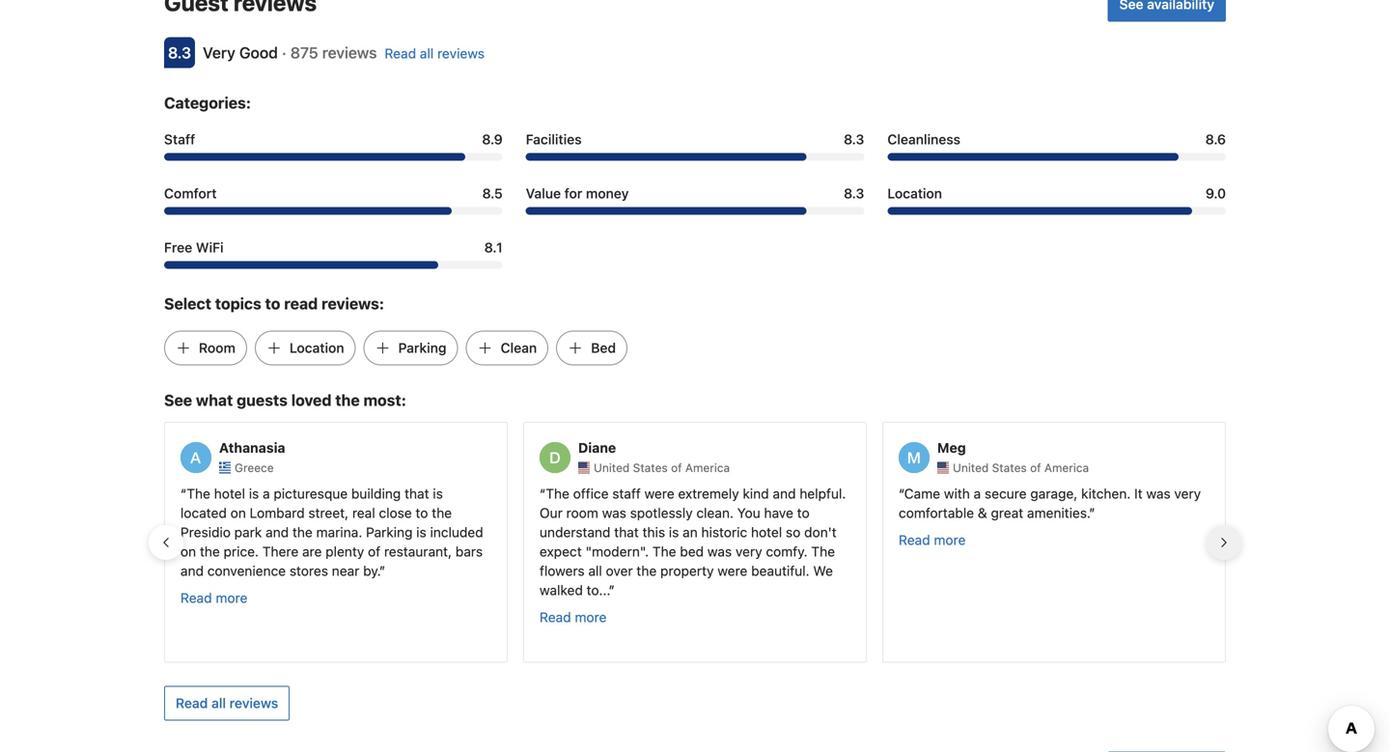 Task type: describe. For each thing, give the bounding box(es) containing it.
states for secure
[[992, 461, 1027, 475]]

the down "presidio"
[[200, 544, 220, 560]]

united states of america image
[[938, 462, 949, 474]]

very inside " came with a secure garage, kitchen. it was very comfortable & great amenities.
[[1175, 486, 1201, 502]]

extremely
[[678, 486, 739, 502]]

free wifi 8.1 meter
[[164, 261, 503, 269]]

so
[[786, 524, 801, 540]]

picturesque
[[274, 486, 348, 502]]

you
[[737, 505, 761, 521]]

more for came with a secure garage, kitchen. it was very comfortable & great amenities.
[[934, 532, 966, 548]]

to...
[[587, 582, 609, 598]]

guests
[[237, 391, 288, 409]]

·
[[282, 43, 287, 62]]

we
[[813, 563, 833, 579]]

the inside " the hotel is a picturesque building that is located on lombard street, real close to the presidio park and the marina.  parking is included on the price. there are plenty of restaurant, bars and convenience stores near by.
[[187, 486, 210, 502]]

0 horizontal spatial and
[[181, 563, 204, 579]]

see what guests loved the most:
[[164, 391, 406, 409]]

" for " came with a secure garage, kitchen. it was very comfortable & great amenities.
[[899, 486, 904, 502]]

1 vertical spatial on
[[181, 544, 196, 560]]

by.
[[363, 563, 379, 579]]

all inside " the office staff were extremely kind and helpful. our room was spotlessly clean. you have to understand that this is an historic hotel so don't expect "modern". the bed was very comfy. the flowers all over the property were beautiful. we walked to...
[[588, 563, 602, 579]]

this
[[643, 524, 665, 540]]

of for garage,
[[1030, 461, 1041, 475]]

was inside " came with a secure garage, kitchen. it was very comfortable & great amenities.
[[1147, 486, 1171, 502]]

more for the office staff were extremely kind and helpful. our room was spotlessly clean. you have to understand that this is an historic hotel so don't expect "modern". the bed was very comfy. the flowers all over the property were beautiful. we walked to...
[[575, 609, 607, 625]]

hotel inside " the office staff were extremely kind and helpful. our room was spotlessly clean. you have to understand that this is an historic hotel so don't expect "modern". the bed was very comfy. the flowers all over the property were beautiful. we walked to...
[[751, 524, 782, 540]]

parking inside " the hotel is a picturesque building that is located on lombard street, real close to the presidio park and the marina.  parking is included on the price. there are plenty of restaurant, bars and convenience stores near by.
[[366, 524, 413, 540]]

is down greece at the left bottom
[[249, 486, 259, 502]]

united states of america image
[[578, 462, 590, 474]]

cleanliness 8.6 meter
[[888, 153, 1226, 161]]

read all reviews inside read all reviews button
[[176, 695, 278, 711]]

select topics to read reviews:
[[164, 294, 384, 313]]

bed
[[680, 544, 704, 560]]

have
[[764, 505, 794, 521]]

bars
[[456, 544, 483, 560]]

topics
[[215, 294, 261, 313]]

historic
[[701, 524, 747, 540]]

comfort 8.5 meter
[[164, 207, 503, 215]]

0 vertical spatial on
[[230, 505, 246, 521]]

expect
[[540, 544, 582, 560]]

beautiful.
[[751, 563, 810, 579]]

8.1
[[484, 239, 503, 255]]

very inside " the office staff were extremely kind and helpful. our room was spotlessly clean. you have to understand that this is an historic hotel so don't expect "modern". the bed was very comfy. the flowers all over the property were beautiful. we walked to...
[[736, 544, 762, 560]]

categories:
[[164, 94, 251, 112]]

street,
[[308, 505, 349, 521]]

8.5
[[482, 185, 503, 201]]

very good · 875 reviews
[[203, 43, 377, 62]]

room
[[566, 505, 599, 521]]

most:
[[364, 391, 406, 409]]

comfortable
[[899, 505, 974, 521]]

money
[[586, 185, 629, 201]]

read more button for " the hotel is a picturesque building that is located on lombard street, real close to the presidio park and the marina.  parking is included on the price. there are plenty of restaurant, bars and convenience stores near by.
[[181, 589, 248, 608]]

united states of america for secure
[[953, 461, 1089, 475]]

garage,
[[1031, 486, 1078, 502]]

helpful.
[[800, 486, 846, 502]]

what
[[196, 391, 233, 409]]

read more for " the office staff were extremely kind and helpful. our room was spotlessly clean. you have to understand that this is an historic hotel so don't expect "modern". the bed was very comfy. the flowers all over the property were beautiful. we walked to...
[[540, 609, 607, 625]]

good
[[239, 43, 278, 62]]

1 vertical spatial location
[[290, 340, 344, 356]]

0 vertical spatial parking
[[398, 340, 447, 356]]

the up are
[[292, 524, 313, 540]]

staff
[[612, 486, 641, 502]]

don't
[[804, 524, 837, 540]]

it
[[1135, 486, 1143, 502]]

facilities
[[526, 131, 582, 147]]

read more for " came with a secure garage, kitchen. it was very comfortable & great amenities.
[[899, 532, 966, 548]]

stores
[[290, 563, 328, 579]]

read for " came with a secure garage, kitchen. it was very comfortable & great amenities.
[[899, 532, 930, 548]]

very
[[203, 43, 235, 62]]

is inside " the office staff were extremely kind and helpful. our room was spotlessly clean. you have to understand that this is an historic hotel so don't expect "modern". the bed was very comfy. the flowers all over the property were beautiful. we walked to...
[[669, 524, 679, 540]]

value for money 8.3 meter
[[526, 207, 865, 215]]

value for money
[[526, 185, 629, 201]]

1 horizontal spatial location
[[888, 185, 942, 201]]

marina.
[[316, 524, 362, 540]]

8.6
[[1206, 131, 1226, 147]]

came
[[904, 486, 941, 502]]

park
[[234, 524, 262, 540]]

kitchen.
[[1081, 486, 1131, 502]]

this is a carousel with rotating slides. it displays featured reviews of the property. use the next and previous buttons to navigate. region
[[149, 414, 1242, 671]]

the up our
[[546, 486, 570, 502]]

convenience
[[207, 563, 286, 579]]

facilities 8.3 meter
[[526, 153, 865, 161]]

building
[[351, 486, 401, 502]]

restaurant,
[[384, 544, 452, 560]]

1 horizontal spatial reviews
[[322, 43, 377, 62]]

property
[[660, 563, 714, 579]]

the up included
[[432, 505, 452, 521]]

wifi
[[196, 239, 224, 255]]

with
[[944, 486, 970, 502]]

"modern".
[[586, 544, 649, 560]]

meg
[[938, 440, 966, 456]]

1 vertical spatial and
[[266, 524, 289, 540]]

read more button for " came with a secure garage, kitchen. it was very comfortable & great amenities.
[[899, 531, 966, 550]]

select
[[164, 294, 211, 313]]

all inside button
[[212, 695, 226, 711]]

" for " the office staff were extremely kind and helpful. our room was spotlessly clean. you have to understand that this is an historic hotel so don't expect "modern". the bed was very comfy. the flowers all over the property were beautiful. we walked to...
[[540, 486, 546, 502]]

" came with a secure garage, kitchen. it was very comfortable & great amenities.
[[899, 486, 1201, 521]]

1 vertical spatial was
[[602, 505, 627, 521]]

spotlessly
[[630, 505, 693, 521]]

hotel inside " the hotel is a picturesque building that is located on lombard street, real close to the presidio park and the marina.  parking is included on the price. there are plenty of restaurant, bars and convenience stores near by.
[[214, 486, 245, 502]]

is up restaurant,
[[416, 524, 427, 540]]

walked
[[540, 582, 583, 598]]

united for meg
[[953, 461, 989, 475]]

america for extremely
[[685, 461, 730, 475]]

reviews:
[[322, 294, 384, 313]]

" for spotlessly
[[609, 582, 615, 598]]

to inside " the office staff were extremely kind and helpful. our room was spotlessly clean. you have to understand that this is an historic hotel so don't expect "modern". the bed was very comfy. the flowers all over the property were beautiful. we walked to...
[[797, 505, 810, 521]]

the right loved
[[335, 391, 360, 409]]

to inside " the hotel is a picturesque building that is located on lombard street, real close to the presidio park and the marina.  parking is included on the price. there are plenty of restaurant, bars and convenience stores near by.
[[416, 505, 428, 521]]

1 horizontal spatial were
[[718, 563, 748, 579]]

scored 8.3 element
[[164, 37, 195, 68]]

and inside " the office staff were extremely kind and helpful. our room was spotlessly clean. you have to understand that this is an historic hotel so don't expect "modern". the bed was very comfy. the flowers all over the property were beautiful. we walked to...
[[773, 486, 796, 502]]

" the office staff were extremely kind and helpful. our room was spotlessly clean. you have to understand that this is an historic hotel so don't expect "modern". the bed was very comfy. the flowers all over the property were beautiful. we walked to...
[[540, 486, 846, 598]]

great
[[991, 505, 1024, 521]]

" the hotel is a picturesque building that is located on lombard street, real close to the presidio park and the marina.  parking is included on the price. there are plenty of restaurant, bars and convenience stores near by.
[[181, 486, 483, 579]]

located
[[181, 505, 227, 521]]

of inside " the hotel is a picturesque building that is located on lombard street, real close to the presidio park and the marina.  parking is included on the price. there are plenty of restaurant, bars and convenience stores near by.
[[368, 544, 381, 560]]

athanasia
[[219, 440, 285, 456]]

staff 8.9 meter
[[164, 153, 503, 161]]

read for " the office staff were extremely kind and helpful. our room was spotlessly clean. you have to understand that this is an historic hotel so don't expect "modern". the bed was very comfy. the flowers all over the property were beautiful. we walked to...
[[540, 609, 571, 625]]

1 horizontal spatial read all reviews
[[385, 45, 485, 61]]



Task type: vqa. For each thing, say whether or not it's contained in the screenshot.


Task type: locate. For each thing, give the bounding box(es) containing it.
were up spotlessly
[[645, 486, 675, 502]]

2 united from the left
[[953, 461, 989, 475]]

the inside " the office staff were extremely kind and helpful. our room was spotlessly clean. you have to understand that this is an historic hotel so don't expect "modern". the bed was very comfy. the flowers all over the property were beautiful. we walked to...
[[637, 563, 657, 579]]

lombard
[[250, 505, 305, 521]]

" for great
[[1089, 505, 1095, 521]]

our
[[540, 505, 563, 521]]

read
[[284, 294, 318, 313]]

8.9
[[482, 131, 503, 147]]

america for garage,
[[1045, 461, 1089, 475]]

2 vertical spatial was
[[708, 544, 732, 560]]

875
[[290, 43, 318, 62]]

2 horizontal spatial and
[[773, 486, 796, 502]]

was down staff
[[602, 505, 627, 521]]

" up our
[[540, 486, 546, 502]]

2 horizontal spatial was
[[1147, 486, 1171, 502]]

" up located
[[181, 486, 187, 502]]

1 vertical spatial read all reviews
[[176, 695, 278, 711]]

near
[[332, 563, 360, 579]]

read more down comfortable
[[899, 532, 966, 548]]

flowers
[[540, 563, 585, 579]]

2 vertical spatial 8.3
[[844, 185, 865, 201]]

0 horizontal spatial all
[[212, 695, 226, 711]]

1 horizontal spatial united states of america
[[953, 461, 1089, 475]]

0 vertical spatial was
[[1147, 486, 1171, 502]]

of for extremely
[[671, 461, 682, 475]]

the
[[335, 391, 360, 409], [432, 505, 452, 521], [292, 524, 313, 540], [200, 544, 220, 560], [637, 563, 657, 579]]

guest reviews element
[[164, 0, 1100, 18]]

read more for " the hotel is a picturesque building that is located on lombard street, real close to the presidio park and the marina.  parking is included on the price. there are plenty of restaurant, bars and convenience stores near by.
[[181, 590, 248, 606]]

1 horizontal spatial "
[[540, 486, 546, 502]]

0 horizontal spatial a
[[263, 486, 270, 502]]

reviews inside read all reviews button
[[230, 695, 278, 711]]

2 united states of america from the left
[[953, 461, 1089, 475]]

the
[[187, 486, 210, 502], [546, 486, 570, 502], [653, 544, 676, 560], [811, 544, 835, 560]]

bed
[[591, 340, 616, 356]]

9.0
[[1206, 185, 1226, 201]]

"
[[1089, 505, 1095, 521], [379, 563, 385, 579], [609, 582, 615, 598]]

2 horizontal spatial of
[[1030, 461, 1041, 475]]

parking
[[398, 340, 447, 356], [366, 524, 413, 540]]

0 horizontal spatial were
[[645, 486, 675, 502]]

that inside " the office staff were extremely kind and helpful. our room was spotlessly clean. you have to understand that this is an historic hotel so don't expect "modern". the bed was very comfy. the flowers all over the property were beautiful. we walked to...
[[614, 524, 639, 540]]

1 horizontal spatial that
[[614, 524, 639, 540]]

1 " from the left
[[181, 486, 187, 502]]

to up so
[[797, 505, 810, 521]]

2 horizontal spatial all
[[588, 563, 602, 579]]

united states of america up secure
[[953, 461, 1089, 475]]

2 vertical spatial more
[[575, 609, 607, 625]]

1 horizontal spatial and
[[266, 524, 289, 540]]

0 horizontal spatial read all reviews
[[176, 695, 278, 711]]

location down cleanliness
[[888, 185, 942, 201]]

read more button for " the office staff were extremely kind and helpful. our room was spotlessly clean. you have to understand that this is an historic hotel so don't expect "modern". the bed was very comfy. the flowers all over the property were beautiful. we walked to...
[[540, 608, 607, 627]]

2 america from the left
[[1045, 461, 1089, 475]]

0 horizontal spatial reviews
[[230, 695, 278, 711]]

for
[[565, 185, 583, 201]]

2 vertical spatial read more
[[540, 609, 607, 625]]

0 horizontal spatial united
[[594, 461, 630, 475]]

more down comfortable
[[934, 532, 966, 548]]

secure
[[985, 486, 1027, 502]]

office
[[573, 486, 609, 502]]

greece image
[[219, 462, 231, 474]]

kind
[[743, 486, 769, 502]]

0 horizontal spatial "
[[379, 563, 385, 579]]

review categories element
[[164, 91, 251, 114]]

0 horizontal spatial united states of america
[[594, 461, 730, 475]]

" inside " the hotel is a picturesque building that is located on lombard street, real close to the presidio park and the marina.  parking is included on the price. there are plenty of restaurant, bars and convenience stores near by.
[[181, 486, 187, 502]]

a up lombard
[[263, 486, 270, 502]]

location
[[888, 185, 942, 201], [290, 340, 344, 356]]

states
[[633, 461, 668, 475], [992, 461, 1027, 475]]

0 horizontal spatial "
[[181, 486, 187, 502]]

on up 'park'
[[230, 505, 246, 521]]

loved
[[291, 391, 332, 409]]

the down this
[[653, 544, 676, 560]]

america up extremely
[[685, 461, 730, 475]]

of up extremely
[[671, 461, 682, 475]]

0 horizontal spatial read more button
[[181, 589, 248, 608]]

hotel
[[214, 486, 245, 502], [751, 524, 782, 540]]

clean
[[501, 340, 537, 356]]

" up comfortable
[[899, 486, 904, 502]]

read more
[[899, 532, 966, 548], [181, 590, 248, 606], [540, 609, 607, 625]]

the up 'we'
[[811, 544, 835, 560]]

on
[[230, 505, 246, 521], [181, 544, 196, 560]]

2 horizontal spatial to
[[797, 505, 810, 521]]

and down "presidio"
[[181, 563, 204, 579]]

reviews
[[322, 43, 377, 62], [437, 45, 485, 61], [230, 695, 278, 711]]

1 horizontal spatial of
[[671, 461, 682, 475]]

" right near
[[379, 563, 385, 579]]

united
[[594, 461, 630, 475], [953, 461, 989, 475]]

0 horizontal spatial very
[[736, 544, 762, 560]]

of up by.
[[368, 544, 381, 560]]

1 vertical spatial parking
[[366, 524, 413, 540]]

a inside " came with a secure garage, kitchen. it was very comfortable & great amenities.
[[974, 486, 981, 502]]

1 a from the left
[[263, 486, 270, 502]]

0 vertical spatial all
[[420, 45, 434, 61]]

" inside " the office staff were extremely kind and helpful. our room was spotlessly clean. you have to understand that this is an historic hotel so don't expect "modern". the bed was very comfy. the flowers all over the property were beautiful. we walked to...
[[540, 486, 546, 502]]

1 vertical spatial that
[[614, 524, 639, 540]]

the right "over"
[[637, 563, 657, 579]]

very
[[1175, 486, 1201, 502], [736, 544, 762, 560]]

amenities.
[[1027, 505, 1089, 521]]

were down historic at the right bottom of page
[[718, 563, 748, 579]]

1 horizontal spatial hotel
[[751, 524, 782, 540]]

staff
[[164, 131, 195, 147]]

united states of america up staff
[[594, 461, 730, 475]]

read more button down comfortable
[[899, 531, 966, 550]]

was right it
[[1147, 486, 1171, 502]]

greece
[[235, 461, 274, 475]]

read all reviews button
[[164, 686, 290, 721]]

1 horizontal spatial states
[[992, 461, 1027, 475]]

" for street,
[[379, 563, 385, 579]]

that up close
[[405, 486, 429, 502]]

2 " from the left
[[540, 486, 546, 502]]

and down lombard
[[266, 524, 289, 540]]

2 horizontal spatial read more button
[[899, 531, 966, 550]]

8.3 for facilities
[[844, 131, 865, 147]]

0 horizontal spatial location
[[290, 340, 344, 356]]

0 vertical spatial more
[[934, 532, 966, 548]]

0 horizontal spatial america
[[685, 461, 730, 475]]

diane
[[578, 440, 616, 456]]

read more down walked
[[540, 609, 607, 625]]

was down historic at the right bottom of page
[[708, 544, 732, 560]]

1 horizontal spatial read more button
[[540, 608, 607, 627]]

price.
[[224, 544, 259, 560]]

parking up most:
[[398, 340, 447, 356]]

read more button down walked
[[540, 608, 607, 627]]

location 9.0 meter
[[888, 207, 1226, 215]]

more down convenience
[[216, 590, 248, 606]]

0 horizontal spatial on
[[181, 544, 196, 560]]

"
[[181, 486, 187, 502], [540, 486, 546, 502], [899, 486, 904, 502]]

understand
[[540, 524, 611, 540]]

1 horizontal spatial united
[[953, 461, 989, 475]]

2 horizontal spatial reviews
[[437, 45, 485, 61]]

1 united states of america from the left
[[594, 461, 730, 475]]

0 horizontal spatial states
[[633, 461, 668, 475]]

the up located
[[187, 486, 210, 502]]

8.3
[[168, 43, 191, 62], [844, 131, 865, 147], [844, 185, 865, 201]]

to left read
[[265, 294, 280, 313]]

a inside " the hotel is a picturesque building that is located on lombard street, real close to the presidio park and the marina.  parking is included on the price. there are plenty of restaurant, bars and convenience stores near by.
[[263, 486, 270, 502]]

1 america from the left
[[685, 461, 730, 475]]

2 horizontal spatial more
[[934, 532, 966, 548]]

1 vertical spatial "
[[379, 563, 385, 579]]

and up 'have'
[[773, 486, 796, 502]]

states up secure
[[992, 461, 1027, 475]]

1 horizontal spatial "
[[609, 582, 615, 598]]

" down "over"
[[609, 582, 615, 598]]

0 horizontal spatial read more
[[181, 590, 248, 606]]

" inside " came with a secure garage, kitchen. it was very comfortable & great amenities.
[[899, 486, 904, 502]]

0 vertical spatial hotel
[[214, 486, 245, 502]]

" down "kitchen."
[[1089, 505, 1095, 521]]

hotel down 'have'
[[751, 524, 782, 540]]

parking down close
[[366, 524, 413, 540]]

plenty
[[326, 544, 364, 560]]

comfort
[[164, 185, 217, 201]]

0 vertical spatial read all reviews
[[385, 45, 485, 61]]

free
[[164, 239, 192, 255]]

2 vertical spatial all
[[212, 695, 226, 711]]

0 horizontal spatial that
[[405, 486, 429, 502]]

1 vertical spatial were
[[718, 563, 748, 579]]

1 horizontal spatial was
[[708, 544, 732, 560]]

united states of america for were
[[594, 461, 730, 475]]

rated very good element
[[203, 43, 278, 62]]

1 states from the left
[[633, 461, 668, 475]]

1 horizontal spatial to
[[416, 505, 428, 521]]

and
[[773, 486, 796, 502], [266, 524, 289, 540], [181, 563, 204, 579]]

2 a from the left
[[974, 486, 981, 502]]

hotel down greece icon
[[214, 486, 245, 502]]

united down meg
[[953, 461, 989, 475]]

0 vertical spatial location
[[888, 185, 942, 201]]

that up "modern".
[[614, 524, 639, 540]]

states for were
[[633, 461, 668, 475]]

real
[[352, 505, 375, 521]]

2 vertical spatial "
[[609, 582, 615, 598]]

that
[[405, 486, 429, 502], [614, 524, 639, 540]]

2 states from the left
[[992, 461, 1027, 475]]

included
[[430, 524, 483, 540]]

2 horizontal spatial "
[[1089, 505, 1095, 521]]

2 horizontal spatial read more
[[899, 532, 966, 548]]

1 horizontal spatial more
[[575, 609, 607, 625]]

clean.
[[697, 505, 734, 521]]

was
[[1147, 486, 1171, 502], [602, 505, 627, 521], [708, 544, 732, 560]]

united for diane
[[594, 461, 630, 475]]

is up included
[[433, 486, 443, 502]]

very right it
[[1175, 486, 1201, 502]]

0 vertical spatial that
[[405, 486, 429, 502]]

an
[[683, 524, 698, 540]]

is left an
[[669, 524, 679, 540]]

1 horizontal spatial all
[[420, 45, 434, 61]]

america up garage,
[[1045, 461, 1089, 475]]

that inside " the hotel is a picturesque building that is located on lombard street, real close to the presidio park and the marina.  parking is included on the price. there are plenty of restaurant, bars and convenience stores near by.
[[405, 486, 429, 502]]

more down to...
[[575, 609, 607, 625]]

1 horizontal spatial on
[[230, 505, 246, 521]]

&
[[978, 505, 987, 521]]

3 " from the left
[[899, 486, 904, 502]]

1 vertical spatial 8.3
[[844, 131, 865, 147]]

a up &
[[974, 486, 981, 502]]

2 horizontal spatial "
[[899, 486, 904, 502]]

there
[[262, 544, 299, 560]]

1 horizontal spatial read more
[[540, 609, 607, 625]]

0 horizontal spatial hotel
[[214, 486, 245, 502]]

united down diane
[[594, 461, 630, 475]]

very down historic at the right bottom of page
[[736, 544, 762, 560]]

read more button
[[899, 531, 966, 550], [181, 589, 248, 608], [540, 608, 607, 627]]

0 horizontal spatial of
[[368, 544, 381, 560]]

to right close
[[416, 505, 428, 521]]

comfy.
[[766, 544, 808, 560]]

to
[[265, 294, 280, 313], [416, 505, 428, 521], [797, 505, 810, 521]]

united states of america
[[594, 461, 730, 475], [953, 461, 1089, 475]]

0 vertical spatial were
[[645, 486, 675, 502]]

cleanliness
[[888, 131, 961, 147]]

0 vertical spatial 8.3
[[168, 43, 191, 62]]

1 united from the left
[[594, 461, 630, 475]]

free wifi
[[164, 239, 224, 255]]

1 vertical spatial very
[[736, 544, 762, 560]]

0 horizontal spatial was
[[602, 505, 627, 521]]

1 vertical spatial read more
[[181, 590, 248, 606]]

read for " the hotel is a picturesque building that is located on lombard street, real close to the presidio park and the marina.  parking is included on the price. there are plenty of restaurant, bars and convenience stores near by.
[[181, 590, 212, 606]]

of up garage,
[[1030, 461, 1041, 475]]

value
[[526, 185, 561, 201]]

are
[[302, 544, 322, 560]]

0 horizontal spatial to
[[265, 294, 280, 313]]

0 vertical spatial and
[[773, 486, 796, 502]]

see
[[164, 391, 192, 409]]

1 vertical spatial more
[[216, 590, 248, 606]]

1 vertical spatial all
[[588, 563, 602, 579]]

all
[[420, 45, 434, 61], [588, 563, 602, 579], [212, 695, 226, 711]]

2 vertical spatial and
[[181, 563, 204, 579]]

1 vertical spatial hotel
[[751, 524, 782, 540]]

presidio
[[181, 524, 231, 540]]

on down "presidio"
[[181, 544, 196, 560]]

over
[[606, 563, 633, 579]]

were
[[645, 486, 675, 502], [718, 563, 748, 579]]

0 vertical spatial "
[[1089, 505, 1095, 521]]

room
[[199, 340, 235, 356]]

0 vertical spatial very
[[1175, 486, 1201, 502]]

read more down convenience
[[181, 590, 248, 606]]

" for " the hotel is a picturesque building that is located on lombard street, real close to the presidio park and the marina.  parking is included on the price. there are plenty of restaurant, bars and convenience stores near by.
[[181, 486, 187, 502]]

read more button down convenience
[[181, 589, 248, 608]]

1 horizontal spatial very
[[1175, 486, 1201, 502]]

0 vertical spatial read more
[[899, 532, 966, 548]]

1 horizontal spatial america
[[1045, 461, 1089, 475]]

8.3 for value for money
[[844, 185, 865, 201]]

0 horizontal spatial more
[[216, 590, 248, 606]]

1 horizontal spatial a
[[974, 486, 981, 502]]

location down read
[[290, 340, 344, 356]]

states up staff
[[633, 461, 668, 475]]

more for the hotel is a picturesque building that is located on lombard street, real close to the presidio park and the marina.  parking is included on the price. there are plenty of restaurant, bars and convenience stores near by.
[[216, 590, 248, 606]]



